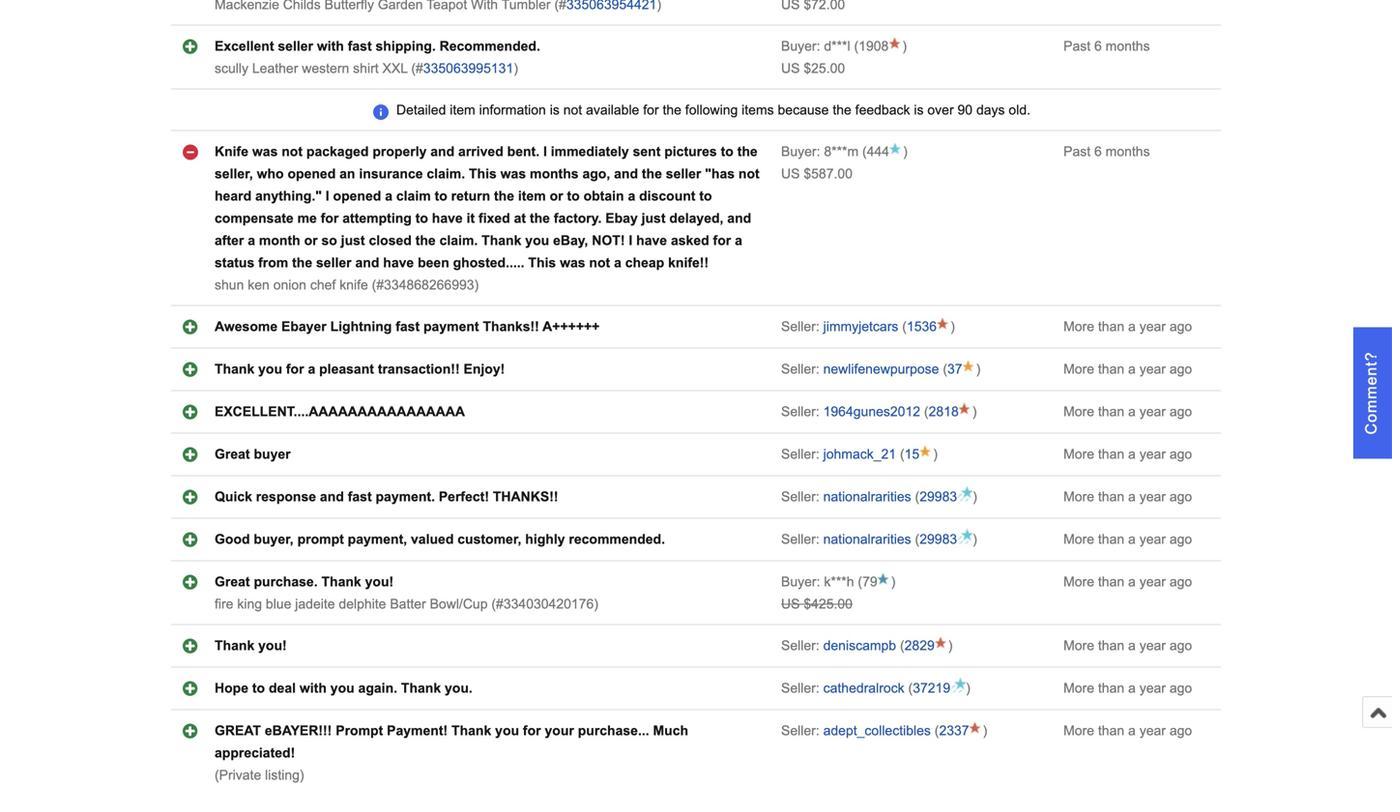 Task type: vqa. For each thing, say whether or not it's contained in the screenshot.


Task type: locate. For each thing, give the bounding box(es) containing it.
great up fire
[[215, 575, 250, 590]]

was down the bent.
[[501, 166, 526, 181]]

ago for quick response and fast payment. perfect! thanks!!
[[1170, 490, 1193, 505]]

more for thank you!
[[1064, 639, 1095, 654]]

thank inside knife was not packaged properly and arrived bent.  i immediately sent pictures to the seller, who opened an insurance claim.  this was months ago, and the seller "has not heard anything." i opened a claim to return the item or to obtain a discount to compensate me for attempting to have it fixed at the factory.  ebay just delayed, and after a month or so just closed the claim.  thank you ebay, not!  i have asked for a status from the seller and have been ghosted..... this was not a cheap knife!! shun ken onion chef knife (#334868266993)
[[482, 233, 522, 248]]

thanks!!
[[493, 490, 559, 505]]

old.
[[1009, 103, 1031, 118]]

1 vertical spatial us
[[782, 166, 800, 181]]

year for excellent....aaaaaaaaaaaaaaaa
[[1140, 404, 1167, 419]]

year for hope to deal with you again. thank you.
[[1140, 681, 1167, 696]]

return
[[451, 189, 491, 204]]

2 us from the top
[[782, 166, 800, 181]]

) for 1536 link
[[951, 319, 955, 334]]

buyer: up us $25.00
[[782, 39, 821, 54]]

1 vertical spatial past 6 months element
[[1064, 144, 1151, 159]]

past 6 months for ( 444
[[1064, 144, 1151, 159]]

8 than from the top
[[1099, 639, 1125, 654]]

2 great from the top
[[215, 575, 250, 590]]

with right deal
[[300, 681, 327, 696]]

than for thank you!
[[1099, 639, 1125, 654]]

seller: deniscampb
[[782, 639, 897, 654]]

6 year from the top
[[1140, 532, 1167, 547]]

was up who
[[252, 144, 278, 159]]

1 vertical spatial 6
[[1095, 144, 1103, 159]]

thank up delphite
[[322, 575, 362, 590]]

past 6 months element
[[1064, 39, 1151, 54], [1064, 144, 1151, 159]]

more for excellent....aaaaaaaaaaaaaaaa
[[1064, 404, 1095, 419]]

2 past from the top
[[1064, 144, 1091, 159]]

0 horizontal spatial i
[[326, 189, 330, 204]]

( 29983 for quick response and fast payment. perfect! thanks!!
[[912, 490, 958, 505]]

this down ebay,
[[529, 255, 556, 270]]

knife
[[215, 144, 249, 159]]

attempting
[[343, 211, 412, 226]]

more for thank you for a pleasant transaction!! enjoy!
[[1064, 362, 1095, 377]]

8 more from the top
[[1064, 639, 1095, 654]]

fast left "payment"
[[396, 319, 420, 334]]

because
[[778, 103, 829, 118]]

6 for ( 444
[[1095, 144, 1103, 159]]

2 vertical spatial months
[[530, 166, 579, 181]]

us
[[782, 61, 800, 76], [782, 166, 800, 181], [782, 597, 800, 612]]

have down closed
[[383, 255, 414, 270]]

thank up hope
[[215, 639, 255, 654]]

2 vertical spatial feedback left by buyer. element
[[782, 575, 855, 590]]

1 horizontal spatial this
[[529, 255, 556, 270]]

(#
[[411, 61, 423, 76]]

2 past 6 months element from the top
[[1064, 144, 1151, 159]]

0 vertical spatial just
[[642, 211, 666, 226]]

1 vertical spatial have
[[637, 233, 668, 248]]

0 vertical spatial was
[[252, 144, 278, 159]]

the right because
[[833, 103, 852, 118]]

2 vertical spatial was
[[560, 255, 586, 270]]

past 6 months element for 1908
[[1064, 39, 1151, 54]]

29983 link
[[920, 490, 958, 505], [920, 532, 958, 547]]

2 past 6 months from the top
[[1064, 144, 1151, 159]]

seller: for quick response and fast payment. perfect! thanks!!
[[782, 490, 820, 505]]

for left your
[[523, 724, 541, 739]]

customer,
[[458, 532, 522, 547]]

year for good buyer, prompt payment, valued customer, highly recommended.
[[1140, 532, 1167, 547]]

i
[[544, 144, 547, 159], [326, 189, 330, 204], [629, 233, 633, 248]]

feedback left by seller nationalrarities. element
[[782, 490, 824, 505], [782, 532, 824, 547]]

i right the bent.
[[544, 144, 547, 159]]

5 than from the top
[[1099, 490, 1125, 505]]

29983 for good buyer, prompt payment, valued customer, highly recommended.
[[920, 532, 958, 547]]

1 vertical spatial 29983 link
[[920, 532, 958, 547]]

is
[[550, 103, 560, 118], [915, 103, 924, 118]]

9 than from the top
[[1099, 681, 1125, 696]]

2 feedback left by buyer. element from the top
[[782, 144, 859, 159]]

0 vertical spatial 6
[[1095, 39, 1103, 54]]

1 more than a year ago element from the top
[[1064, 319, 1193, 334]]

more for good buyer, prompt payment, valued customer, highly recommended.
[[1064, 532, 1095, 547]]

7 than from the top
[[1099, 575, 1125, 590]]

seller: for excellent....aaaaaaaaaaaaaaaa
[[782, 404, 820, 419]]

was
[[252, 144, 278, 159], [501, 166, 526, 181], [560, 255, 586, 270]]

37219
[[913, 681, 951, 696]]

feedback left by buyer. element
[[782, 39, 851, 54], [782, 144, 859, 159], [782, 575, 855, 590]]

1 vertical spatial past
[[1064, 144, 1091, 159]]

0 vertical spatial past 6 months
[[1064, 39, 1151, 54]]

1 vertical spatial feedback left by seller nationalrarities. element
[[782, 532, 824, 547]]

comment? link
[[1354, 327, 1393, 459]]

not
[[564, 103, 583, 118], [282, 144, 303, 159], [739, 166, 760, 181], [590, 255, 611, 270]]

you! down blue
[[258, 639, 287, 654]]

arrived
[[459, 144, 504, 159]]

1 vertical spatial or
[[304, 233, 318, 248]]

have left the it
[[432, 211, 463, 226]]

3 ago from the top
[[1170, 404, 1193, 419]]

you! up delphite
[[365, 575, 394, 590]]

you inside the great ebayer!!! prompt payment! thank you for your purchase... much appreciated! (private listing)
[[495, 724, 520, 739]]

6 more than a year ago element from the top
[[1064, 532, 1193, 547]]

feedback left by seller nationalrarities. element down feedback left by seller johmack_21. element at the bottom right of page
[[782, 490, 824, 505]]

0 horizontal spatial have
[[383, 255, 414, 270]]

10 more from the top
[[1064, 724, 1095, 739]]

10 more than a year ago from the top
[[1064, 724, 1193, 739]]

2 more than a year ago from the top
[[1064, 362, 1193, 377]]

more than a year ago element for thank you!
[[1064, 639, 1193, 654]]

fast
[[348, 39, 372, 54], [396, 319, 420, 334], [348, 490, 372, 505]]

this down arrived
[[469, 166, 497, 181]]

recommended.
[[440, 39, 541, 54]]

the up fixed
[[494, 189, 515, 204]]

than for quick response and fast payment. perfect! thanks!!
[[1099, 490, 1125, 505]]

2 nationalrarities from the top
[[824, 532, 912, 547]]

2 vertical spatial us
[[782, 597, 800, 612]]

is right information
[[550, 103, 560, 118]]

2 ( 29983 from the top
[[912, 532, 958, 547]]

1 vertical spatial buyer:
[[782, 144, 821, 159]]

8 more than a year ago element from the top
[[1064, 639, 1193, 654]]

8 more than a year ago from the top
[[1064, 639, 1193, 654]]

) inside excellent seller with fast shipping.  recommended. scully leather western shirt xxl (# 335063995131 )
[[514, 61, 518, 76]]

to up delayed,
[[700, 189, 713, 204]]

5 seller: from the top
[[782, 490, 820, 505]]

1 6 from the top
[[1095, 39, 1103, 54]]

xxl
[[383, 61, 408, 76]]

following
[[686, 103, 738, 118]]

0 vertical spatial past
[[1064, 39, 1091, 54]]

feedback left by seller nationalrarities. element up buyer: k***h
[[782, 532, 824, 547]]

2 more from the top
[[1064, 362, 1095, 377]]

5 more than a year ago element from the top
[[1064, 490, 1193, 505]]

4 more than a year ago from the top
[[1064, 447, 1193, 462]]

fire
[[215, 597, 234, 612]]

you down at
[[526, 233, 550, 248]]

feedback left by buyer. element up us $587.00
[[782, 144, 859, 159]]

excellent
[[215, 39, 274, 54]]

2 feedback left by seller nationalrarities. element from the top
[[782, 532, 824, 547]]

buyer:
[[782, 39, 821, 54], [782, 144, 821, 159], [782, 575, 821, 590]]

the left following
[[663, 103, 682, 118]]

thank left you.
[[401, 681, 441, 696]]

claim
[[396, 189, 431, 204]]

1 horizontal spatial was
[[501, 166, 526, 181]]

claim. down the it
[[440, 233, 478, 248]]

with inside excellent seller with fast shipping.  recommended. scully leather western shirt xxl (# 335063995131 )
[[317, 39, 344, 54]]

seller: down feedback left by seller jimmyjetcars. element
[[782, 362, 820, 377]]

you!
[[365, 575, 394, 590], [258, 639, 287, 654]]

just right so
[[341, 233, 365, 248]]

6 than from the top
[[1099, 532, 1125, 547]]

5 ago from the top
[[1170, 490, 1193, 505]]

1 vertical spatial i
[[326, 189, 330, 204]]

) for '2818' link
[[973, 404, 977, 419]]

nationalrarities link down johmack_21 link at the bottom right of the page
[[824, 490, 912, 505]]

1 vertical spatial ( 29983
[[912, 532, 958, 547]]

than for excellent....aaaaaaaaaaaaaaaa
[[1099, 404, 1125, 419]]

nationalrarities link for good buyer, prompt payment, valued customer, highly recommended.
[[824, 532, 912, 547]]

8 seller: from the top
[[782, 681, 820, 696]]

0 vertical spatial 29983 link
[[920, 490, 958, 505]]

0 horizontal spatial just
[[341, 233, 365, 248]]

more than a year ago element
[[1064, 319, 1193, 334], [1064, 362, 1193, 377], [1064, 404, 1193, 419], [1064, 447, 1193, 462], [1064, 490, 1193, 505], [1064, 532, 1193, 547], [1064, 575, 1193, 590], [1064, 639, 1193, 654], [1064, 681, 1193, 696], [1064, 724, 1193, 739]]

to right "claim"
[[435, 189, 448, 204]]

more than a year ago element for awesome ebayer lightning fast payment thanks!! a++++++
[[1064, 319, 1193, 334]]

just down discount
[[642, 211, 666, 226]]

1 past 6 months element from the top
[[1064, 39, 1151, 54]]

not left 'available'
[[564, 103, 583, 118]]

1 more from the top
[[1064, 319, 1095, 334]]

1 us from the top
[[782, 61, 800, 76]]

1 year from the top
[[1140, 319, 1167, 334]]

1 nationalrarities from the top
[[824, 490, 912, 505]]

3 year from the top
[[1140, 404, 1167, 419]]

)
[[903, 39, 907, 54], [514, 61, 518, 76], [904, 144, 908, 159], [951, 319, 955, 334], [977, 362, 981, 377], [973, 404, 977, 419], [934, 447, 938, 462], [973, 490, 978, 505], [973, 532, 978, 547], [892, 575, 896, 590], [949, 639, 953, 654], [967, 681, 971, 696], [983, 724, 988, 739]]

thank down awesome
[[215, 362, 255, 377]]

( 2337
[[931, 724, 970, 739]]

feedback left by buyer. element up us $25.00
[[782, 39, 851, 54]]

1 seller: nationalrarities from the top
[[782, 490, 912, 505]]

1 29983 link from the top
[[920, 490, 958, 505]]

you left your
[[495, 724, 520, 739]]

months
[[1106, 39, 1151, 54], [1106, 144, 1151, 159], [530, 166, 579, 181]]

7 more from the top
[[1064, 575, 1095, 590]]

2337 link
[[940, 724, 970, 739]]

thank you for a pleasant transaction!! enjoy!
[[215, 362, 505, 377]]

( for deniscampb link
[[901, 639, 905, 654]]

buyer: up the us $425.00
[[782, 575, 821, 590]]

after
[[215, 233, 244, 248]]

claim.
[[427, 166, 465, 181], [440, 233, 478, 248]]

0 vertical spatial nationalrarities
[[824, 490, 912, 505]]

0 vertical spatial feedback left by seller nationalrarities. element
[[782, 490, 824, 505]]

0 vertical spatial item
[[450, 103, 476, 118]]

seller: up feedback left by seller newlifenewpurpose. 'element'
[[782, 319, 820, 334]]

1 horizontal spatial or
[[550, 189, 564, 204]]

obtain
[[584, 189, 624, 204]]

comment?
[[1363, 352, 1381, 435]]

0 vertical spatial nationalrarities link
[[824, 490, 912, 505]]

seller: for awesome ebayer lightning fast payment thanks!! a++++++
[[782, 319, 820, 334]]

thank inside great purchase. thank you! fire king blue jadeite delphite batter bowl/cup (#334030420176)
[[322, 575, 362, 590]]

5 year from the top
[[1140, 490, 1167, 505]]

seller: nationalrarities up k***h
[[782, 532, 912, 547]]

1 vertical spatial feedback left by buyer. element
[[782, 144, 859, 159]]

) for 2829 link
[[949, 639, 953, 654]]

fast for payment
[[396, 319, 420, 334]]

or left so
[[304, 233, 318, 248]]

item up at
[[518, 189, 546, 204]]

factory.
[[554, 211, 602, 226]]

1 seller: from the top
[[782, 319, 820, 334]]

seller: up buyer: k***h
[[782, 532, 820, 547]]

seller: up "feedback left by seller cathedralrock." element
[[782, 639, 820, 654]]

good buyer, prompt payment, valued customer, highly recommended. element
[[215, 532, 666, 547]]

more than a year ago element for excellent....aaaaaaaaaaaaaaaa
[[1064, 404, 1193, 419]]

1 vertical spatial months
[[1106, 144, 1151, 159]]

thank down you.
[[452, 724, 492, 739]]

seller inside excellent seller with fast shipping.  recommended. scully leather western shirt xxl (# 335063995131 )
[[278, 39, 313, 54]]

3 more from the top
[[1064, 404, 1095, 419]]

for down the 'ebayer'
[[286, 362, 304, 377]]

1 vertical spatial past 6 months
[[1064, 144, 1151, 159]]

feedback left by seller 1964gunes2012. element
[[782, 404, 824, 419]]

6 for ( 1908
[[1095, 39, 1103, 54]]

5 more than a year ago from the top
[[1064, 490, 1193, 505]]

1 great from the top
[[215, 447, 250, 462]]

seller:
[[782, 319, 820, 334], [782, 362, 820, 377], [782, 404, 820, 419], [782, 447, 820, 462], [782, 490, 820, 505], [782, 532, 820, 547], [782, 639, 820, 654], [782, 681, 820, 696], [782, 724, 820, 739]]

2 ago from the top
[[1170, 362, 1193, 377]]

( 29983 down 15
[[912, 532, 958, 547]]

this
[[469, 166, 497, 181], [529, 255, 556, 270]]

us down buyer: k***h
[[782, 597, 800, 612]]

( 37219
[[905, 681, 951, 696]]

1 vertical spatial seller: nationalrarities
[[782, 532, 912, 547]]

0 vertical spatial seller
[[278, 39, 313, 54]]

more than a year ago for good buyer, prompt payment, valued customer, highly recommended.
[[1064, 532, 1193, 547]]

2 horizontal spatial was
[[560, 255, 586, 270]]

2 seller: nationalrarities from the top
[[782, 532, 912, 547]]

0 horizontal spatial is
[[550, 103, 560, 118]]

than for great buyer
[[1099, 447, 1125, 462]]

packaged
[[307, 144, 369, 159]]

an
[[340, 166, 355, 181]]

more than a year ago element for great buyer
[[1064, 447, 1193, 462]]

great ebayer!!! prompt payment! thank you for your purchase... much appreciated! element
[[215, 724, 689, 761]]

buyer: k***h
[[782, 575, 855, 590]]

9 more than a year ago element from the top
[[1064, 681, 1193, 696]]

0 horizontal spatial item
[[450, 103, 476, 118]]

more than a year ago element for quick response and fast payment. perfect! thanks!!
[[1064, 490, 1193, 505]]

6 more than a year ago from the top
[[1064, 532, 1193, 547]]

1 horizontal spatial you!
[[365, 575, 394, 590]]

the down items
[[738, 144, 758, 159]]

1 vertical spatial claim.
[[440, 233, 478, 248]]

detailed
[[397, 103, 446, 118]]

seller: down feedback left by seller johmack_21. element at the bottom right of page
[[782, 490, 820, 505]]

2 horizontal spatial i
[[629, 233, 633, 248]]

item inside knife was not packaged properly and arrived bent.  i immediately sent pictures to the seller, who opened an insurance claim.  this was months ago, and the seller "has not heard anything." i opened a claim to return the item or to obtain a discount to compensate me for attempting to have it fixed at the factory.  ebay just delayed, and after a month or so just closed the claim.  thank you ebay, not!  i have asked for a status from the seller and have been ghosted..... this was not a cheap knife!! shun ken onion chef knife (#334868266993)
[[518, 189, 546, 204]]

than
[[1099, 319, 1125, 334], [1099, 362, 1125, 377], [1099, 404, 1125, 419], [1099, 447, 1125, 462], [1099, 490, 1125, 505], [1099, 532, 1125, 547], [1099, 575, 1125, 590], [1099, 639, 1125, 654], [1099, 681, 1125, 696], [1099, 724, 1125, 739]]

nationalrarities for quick response and fast payment. perfect! thanks!!
[[824, 490, 912, 505]]

1 horizontal spatial is
[[915, 103, 924, 118]]

and right delayed,
[[728, 211, 752, 226]]

4 more from the top
[[1064, 447, 1095, 462]]

3 than from the top
[[1099, 404, 1125, 419]]

) for 29983 link for good buyer, prompt payment, valued customer, highly recommended.
[[973, 532, 978, 547]]

or
[[550, 189, 564, 204], [304, 233, 318, 248]]

10 ago from the top
[[1170, 724, 1193, 739]]

7 seller: from the top
[[782, 639, 820, 654]]

9 more from the top
[[1064, 681, 1095, 696]]

seller: up feedback left by seller adept_collectibles. element
[[782, 681, 820, 696]]

4 more than a year ago element from the top
[[1064, 447, 1193, 462]]

( for the 1964gunes2012 link
[[925, 404, 929, 419]]

seller: nationalrarities down seller: johmack_21
[[782, 490, 912, 505]]

29983 down 15
[[920, 532, 958, 547]]

seller: down "feedback left by seller cathedralrock." element
[[782, 724, 820, 739]]

1 horizontal spatial seller
[[316, 255, 352, 270]]

ebayer!!!
[[265, 724, 332, 739]]

it
[[467, 211, 475, 226]]

3 more than a year ago element from the top
[[1064, 404, 1193, 419]]

for
[[643, 103, 659, 118], [321, 211, 339, 226], [713, 233, 732, 248], [286, 362, 304, 377], [523, 724, 541, 739]]

you.
[[445, 681, 473, 696]]

2 seller: from the top
[[782, 362, 820, 377]]

0 horizontal spatial this
[[469, 166, 497, 181]]

pleasant
[[319, 362, 374, 377]]

onion
[[273, 278, 307, 293]]

( 29983 down 15 link
[[912, 490, 958, 505]]

29983 link down 15
[[920, 532, 958, 547]]

0 vertical spatial fast
[[348, 39, 372, 54]]

2 vertical spatial buyer:
[[782, 575, 821, 590]]

more than a year ago element for thank you for a pleasant transaction!! enjoy!
[[1064, 362, 1193, 377]]

0 vertical spatial us
[[782, 61, 800, 76]]

0 vertical spatial buyer:
[[782, 39, 821, 54]]

2 29983 from the top
[[920, 532, 958, 547]]

feedback left by buyer. element containing buyer: 8***m
[[782, 144, 859, 159]]

great
[[215, 724, 261, 739]]

us down 'buyer: d***l'
[[782, 61, 800, 76]]

2 29983 link from the top
[[920, 532, 958, 547]]

10 more than a year ago element from the top
[[1064, 724, 1193, 739]]

0 vertical spatial opened
[[288, 166, 336, 181]]

1 horizontal spatial item
[[518, 189, 546, 204]]

us down buyer: 8***m at the right of the page
[[782, 166, 800, 181]]

than for good buyer, prompt payment, valued customer, highly recommended.
[[1099, 532, 1125, 547]]

fast up shirt on the left top
[[348, 39, 372, 54]]

2 vertical spatial seller
[[316, 255, 352, 270]]

1 vertical spatial nationalrarities link
[[824, 532, 912, 547]]

nationalrarities down johmack_21 link at the bottom right of the page
[[824, 490, 912, 505]]

opened down an
[[333, 189, 381, 204]]

4 seller: from the top
[[782, 447, 820, 462]]

thank down fixed
[[482, 233, 522, 248]]

ebayer
[[281, 319, 327, 334]]

2 vertical spatial have
[[383, 255, 414, 270]]

more than a year ago element for good buyer, prompt payment, valued customer, highly recommended.
[[1064, 532, 1193, 547]]

3 us from the top
[[782, 597, 800, 612]]

1 past from the top
[[1064, 39, 1091, 54]]

37
[[948, 362, 963, 377]]

us for us $587.00
[[782, 166, 800, 181]]

0 vertical spatial past 6 months element
[[1064, 39, 1151, 54]]

buyer: for $587.00
[[782, 144, 821, 159]]

buyer: up us $587.00
[[782, 144, 821, 159]]

1 vertical spatial nationalrarities
[[824, 532, 912, 547]]

5 more from the top
[[1064, 490, 1095, 505]]

37 link
[[948, 362, 963, 377]]

i right anything."
[[326, 189, 330, 204]]

seller: down feedback left by seller 1964gunes2012. element
[[782, 447, 820, 462]]

for right asked
[[713, 233, 732, 248]]

than for awesome ebayer lightning fast payment thanks!! a++++++
[[1099, 319, 1125, 334]]

prompt
[[298, 532, 344, 547]]

1 buyer: from the top
[[782, 39, 821, 54]]

9 ago from the top
[[1170, 681, 1193, 696]]

6 more from the top
[[1064, 532, 1095, 547]]

7 more than a year ago from the top
[[1064, 575, 1193, 590]]

1 horizontal spatial have
[[432, 211, 463, 226]]

you inside knife was not packaged properly and arrived bent.  i immediately sent pictures to the seller, who opened an insurance claim.  this was months ago, and the seller "has not heard anything." i opened a claim to return the item or to obtain a discount to compensate me for attempting to have it fixed at the factory.  ebay just delayed, and after a month or so just closed the claim.  thank you ebay, not!  i have asked for a status from the seller and have been ghosted..... this was not a cheap knife!! shun ken onion chef knife (#334868266993)
[[526, 233, 550, 248]]

0 vertical spatial feedback left by buyer. element
[[782, 39, 851, 54]]

us for us $25.00
[[782, 61, 800, 76]]

0 vertical spatial ( 29983
[[912, 490, 958, 505]]

1 than from the top
[[1099, 319, 1125, 334]]

shun
[[215, 278, 244, 293]]

1 vertical spatial item
[[518, 189, 546, 204]]

2 buyer: from the top
[[782, 144, 821, 159]]

or up factory.
[[550, 189, 564, 204]]

0 horizontal spatial seller
[[278, 39, 313, 54]]

item right 'detailed'
[[450, 103, 476, 118]]

15 link
[[905, 447, 920, 462]]

is left over
[[915, 103, 924, 118]]

claim. up "return"
[[427, 166, 465, 181]]

your
[[545, 724, 574, 739]]

1 vertical spatial opened
[[333, 189, 381, 204]]

0 vertical spatial with
[[317, 39, 344, 54]]

2 nationalrarities link from the top
[[824, 532, 912, 547]]

not up who
[[282, 144, 303, 159]]

1 more than a year ago from the top
[[1064, 319, 1193, 334]]

was down ebay,
[[560, 255, 586, 270]]

feedback left by seller nationalrarities. element for good buyer, prompt payment, valued customer, highly recommended.
[[782, 532, 824, 547]]

seller down so
[[316, 255, 352, 270]]

0 vertical spatial or
[[550, 189, 564, 204]]

1 nationalrarities link from the top
[[824, 490, 912, 505]]

i right not!
[[629, 233, 633, 248]]

enjoy!
[[464, 362, 505, 377]]

excellent....aaaaaaaaaaaaaaaa element
[[215, 404, 465, 419]]

0 vertical spatial seller: nationalrarities
[[782, 490, 912, 505]]

0 vertical spatial months
[[1106, 39, 1151, 54]]

1 vertical spatial great
[[215, 575, 250, 590]]

seller up 'leather'
[[278, 39, 313, 54]]

nationalrarities
[[824, 490, 912, 505], [824, 532, 912, 547]]

6 ago from the top
[[1170, 532, 1193, 547]]

1 vertical spatial 29983
[[920, 532, 958, 547]]

feedback left by buyer. element containing buyer: k***h
[[782, 575, 855, 590]]

seller: newlifenewpurpose
[[782, 362, 940, 377]]

nationalrarities up ( 79
[[824, 532, 912, 547]]

seller: down feedback left by seller newlifenewpurpose. 'element'
[[782, 404, 820, 419]]

(
[[855, 39, 859, 54], [863, 144, 867, 159], [903, 319, 907, 334], [943, 362, 948, 377], [925, 404, 929, 419], [901, 447, 905, 462], [916, 490, 920, 505], [916, 532, 920, 547], [858, 575, 863, 590], [901, 639, 905, 654], [909, 681, 913, 696], [935, 724, 940, 739]]

prompt
[[336, 724, 383, 739]]

ago,
[[583, 166, 611, 181]]

year for great buyer
[[1140, 447, 1167, 462]]

fast left payment.
[[348, 490, 372, 505]]

2 horizontal spatial have
[[637, 233, 668, 248]]

great left buyer
[[215, 447, 250, 462]]

) for 37 link
[[977, 362, 981, 377]]

29983 down 15 link
[[920, 490, 958, 505]]

feedback left by seller deniscampb. element
[[782, 639, 824, 654]]

1 horizontal spatial i
[[544, 144, 547, 159]]

fast inside excellent seller with fast shipping.  recommended. scully leather western shirt xxl (# 335063995131 )
[[348, 39, 372, 54]]

2 6 from the top
[[1095, 144, 1103, 159]]

3 buyer: from the top
[[782, 575, 821, 590]]

3 seller: from the top
[[782, 404, 820, 419]]

4 ago from the top
[[1170, 447, 1193, 462]]

recommended.
[[569, 532, 666, 547]]

0 vertical spatial great
[[215, 447, 250, 462]]

more for awesome ebayer lightning fast payment thanks!! a++++++
[[1064, 319, 1095, 334]]

0 vertical spatial you!
[[365, 575, 394, 590]]

to
[[721, 144, 734, 159], [435, 189, 448, 204], [567, 189, 580, 204], [700, 189, 713, 204], [416, 211, 428, 226], [252, 681, 265, 696]]

items
[[742, 103, 774, 118]]

buyer: for $25.00
[[782, 39, 821, 54]]

months for ( 1908
[[1106, 39, 1151, 54]]

year for thank you!
[[1140, 639, 1167, 654]]

9 more than a year ago from the top
[[1064, 681, 1193, 696]]

feedback left by seller newlifenewpurpose. element
[[782, 362, 824, 377]]

more than a year ago for awesome ebayer lightning fast payment thanks!! a++++++
[[1064, 319, 1193, 334]]

us $425.00
[[782, 597, 853, 612]]

to up "has
[[721, 144, 734, 159]]

nationalrarities link up ( 79
[[824, 532, 912, 547]]

9 year from the top
[[1140, 681, 1167, 696]]

feedback left by buyer. element for $587.00
[[782, 144, 859, 159]]

2 year from the top
[[1140, 362, 1167, 377]]

29983 for quick response and fast payment. perfect! thanks!!
[[920, 490, 958, 505]]

1 vertical spatial fast
[[396, 319, 420, 334]]

2 vertical spatial fast
[[348, 490, 372, 505]]

4 year from the top
[[1140, 447, 1167, 462]]

1 is from the left
[[550, 103, 560, 118]]

feedback left by buyer. element containing buyer: d***l
[[782, 39, 851, 54]]

feedback left by buyer. element for $425.00
[[782, 575, 855, 590]]

0 vertical spatial 29983
[[920, 490, 958, 505]]

delphite
[[339, 597, 386, 612]]

) for 29983 link associated with quick response and fast payment. perfect! thanks!!
[[973, 490, 978, 505]]

seller down pictures
[[666, 166, 702, 181]]

you! inside great purchase. thank you! fire king blue jadeite delphite batter bowl/cup (#334030420176)
[[365, 575, 394, 590]]

have up cheap at the left top
[[637, 233, 668, 248]]

6 seller: from the top
[[782, 532, 820, 547]]

29983 link down 15 link
[[920, 490, 958, 505]]

0 vertical spatial this
[[469, 166, 497, 181]]

8 ago from the top
[[1170, 639, 1193, 654]]

1 29983 from the top
[[920, 490, 958, 505]]

great for great purchase. thank you! fire king blue jadeite delphite batter bowl/cup (#334030420176)
[[215, 575, 250, 590]]

transaction!!
[[378, 362, 460, 377]]

6
[[1095, 39, 1103, 54], [1095, 144, 1103, 159]]

deal
[[269, 681, 296, 696]]

1 feedback left by buyer. element from the top
[[782, 39, 851, 54]]

more
[[1064, 319, 1095, 334], [1064, 362, 1095, 377], [1064, 404, 1095, 419], [1064, 447, 1095, 462], [1064, 490, 1095, 505], [1064, 532, 1095, 547], [1064, 575, 1095, 590], [1064, 639, 1095, 654], [1064, 681, 1095, 696], [1064, 724, 1095, 739]]

1 vertical spatial seller
[[666, 166, 702, 181]]

1 past 6 months from the top
[[1064, 39, 1151, 54]]

cheap
[[626, 255, 665, 270]]

2 than from the top
[[1099, 362, 1125, 377]]

not right "has
[[739, 166, 760, 181]]

great inside great purchase. thank you! fire king blue jadeite delphite batter bowl/cup (#334030420176)
[[215, 575, 250, 590]]

3 more than a year ago from the top
[[1064, 404, 1193, 419]]

blue
[[266, 597, 292, 612]]

2 more than a year ago element from the top
[[1064, 362, 1193, 377]]

the
[[663, 103, 682, 118], [833, 103, 852, 118], [738, 144, 758, 159], [642, 166, 663, 181], [494, 189, 515, 204], [530, 211, 550, 226], [416, 233, 436, 248], [292, 255, 313, 270]]

1 vertical spatial you!
[[258, 639, 287, 654]]

8 year from the top
[[1140, 639, 1167, 654]]

1 feedback left by seller nationalrarities. element from the top
[[782, 490, 824, 505]]



Task type: describe. For each thing, give the bounding box(es) containing it.
0 horizontal spatial or
[[304, 233, 318, 248]]

) for 2337 link
[[983, 724, 988, 739]]

newlifenewpurpose
[[824, 362, 940, 377]]

the down sent
[[642, 166, 663, 181]]

great buyer element
[[215, 447, 291, 462]]

ken
[[248, 278, 270, 293]]

than for thank you for a pleasant transaction!! enjoy!
[[1099, 362, 1125, 377]]

more than a year ago for quick response and fast payment. perfect! thanks!!
[[1064, 490, 1193, 505]]

chef
[[310, 278, 336, 293]]

seller: 1964gunes2012
[[782, 404, 921, 419]]

seller: nationalrarities for quick response and fast payment. perfect! thanks!!
[[782, 490, 912, 505]]

asked
[[671, 233, 710, 248]]

1 vertical spatial with
[[300, 681, 327, 696]]

(#334868266993)
[[372, 278, 479, 293]]

) for 15 link
[[934, 447, 938, 462]]

ago for great buyer
[[1170, 447, 1193, 462]]

( for good buyer, prompt payment, valued customer, highly recommended.'s nationalrarities link
[[916, 532, 920, 547]]

ago for thank you for a pleasant transaction!! enjoy!
[[1170, 362, 1193, 377]]

perfect!
[[439, 490, 489, 505]]

more for hope to deal with you again. thank you.
[[1064, 681, 1095, 696]]

bent.
[[508, 144, 540, 159]]

awesome
[[215, 319, 278, 334]]

knife!!
[[669, 255, 709, 270]]

awesome ebayer lightning fast payment thanks!! a++++++ element
[[215, 319, 600, 334]]

buyer: d***l
[[782, 39, 851, 54]]

knife was not packaged properly and arrived bent.  i immediately sent pictures to the seller, who opened an insurance claim.  this was months ago, and the seller "has not heard anything." i opened a claim to return the item or to obtain a discount to compensate me for attempting to have it fixed at the factory.  ebay just delayed, and after a month or so just closed the claim.  thank you ebay, not!  i have asked for a status from the seller and have been ghosted..... this was not a cheap knife!! shun ken onion chef knife (#334868266993)
[[215, 144, 760, 293]]

7 ago from the top
[[1170, 575, 1193, 590]]

more than a year ago for hope to deal with you again. thank you.
[[1064, 681, 1193, 696]]

k***h
[[825, 575, 855, 590]]

( 444
[[859, 144, 890, 159]]

(#334030420176)
[[492, 597, 599, 612]]

feedback left by seller johmack_21. element
[[782, 447, 824, 462]]

the up onion
[[292, 255, 313, 270]]

excellent seller with fast shipping.  recommended. element
[[215, 39, 541, 54]]

1536
[[907, 319, 937, 334]]

great purchase. thank you! element
[[215, 575, 394, 590]]

great ebayer!!! prompt payment! thank you for your purchase... much appreciated! (private listing)
[[215, 724, 689, 783]]

the up been
[[416, 233, 436, 248]]

more than a year ago for excellent....aaaaaaaaaaaaaaaa
[[1064, 404, 1193, 419]]

8***m
[[825, 144, 859, 159]]

( 29983 for good buyer, prompt payment, valued customer, highly recommended.
[[912, 532, 958, 547]]

great buyer
[[215, 447, 291, 462]]

2 horizontal spatial seller
[[666, 166, 702, 181]]

seller: for thank you for a pleasant transaction!! enjoy!
[[782, 362, 820, 377]]

a++++++
[[543, 319, 600, 334]]

1536 link
[[907, 319, 937, 334]]

been
[[418, 255, 450, 270]]

available
[[586, 103, 640, 118]]

feedback left by seller jimmyjetcars. element
[[782, 319, 824, 334]]

thank inside the great ebayer!!! prompt payment! thank you for your purchase... much appreciated! (private listing)
[[452, 724, 492, 739]]

great purchase. thank you! fire king blue jadeite delphite batter bowl/cup (#334030420176)
[[215, 575, 599, 612]]

closed
[[369, 233, 412, 248]]

lightning
[[330, 319, 392, 334]]

listing)
[[265, 768, 304, 783]]

payment,
[[348, 532, 407, 547]]

shirt
[[353, 61, 379, 76]]

from
[[258, 255, 288, 270]]

king
[[237, 597, 262, 612]]

1 vertical spatial was
[[501, 166, 526, 181]]

months for ( 444
[[1106, 144, 1151, 159]]

feedback left by seller cathedralrock. element
[[782, 681, 824, 696]]

feedback left by seller adept_collectibles. element
[[782, 724, 824, 739]]

ago for excellent....aaaaaaaaaaaaaaaa
[[1170, 404, 1193, 419]]

1 vertical spatial just
[[341, 233, 365, 248]]

newlifenewpurpose link
[[824, 362, 940, 377]]

10 year from the top
[[1140, 724, 1167, 739]]

2829 link
[[905, 639, 935, 654]]

29983 link for good buyer, prompt payment, valued customer, highly recommended.
[[920, 532, 958, 547]]

hope to deal with you again. thank you. element
[[215, 681, 473, 696]]

10 than from the top
[[1099, 724, 1125, 739]]

past 6 months element for 444
[[1064, 144, 1151, 159]]

the right at
[[530, 211, 550, 226]]

15
[[905, 447, 920, 462]]

ago for thank you!
[[1170, 639, 1193, 654]]

( for cathedralrock link
[[909, 681, 913, 696]]

2829
[[905, 639, 935, 654]]

) for 37219 link
[[967, 681, 971, 696]]

for up so
[[321, 211, 339, 226]]

seller: nationalrarities for good buyer, prompt payment, valued customer, highly recommended.
[[782, 532, 912, 547]]

year for thank you for a pleasant transaction!! enjoy!
[[1140, 362, 1167, 377]]

ebay,
[[553, 233, 589, 248]]

9 seller: from the top
[[782, 724, 820, 739]]

delayed,
[[670, 211, 724, 226]]

highly
[[526, 532, 565, 547]]

79
[[863, 575, 878, 590]]

hope to deal with you again. thank you.
[[215, 681, 473, 696]]

feedback left by buyer. element for $25.00
[[782, 39, 851, 54]]

335063995131
[[423, 61, 514, 76]]

ago for hope to deal with you again. thank you.
[[1170, 681, 1193, 696]]

us for us $425.00
[[782, 597, 800, 612]]

seller: for hope to deal with you again. thank you.
[[782, 681, 820, 696]]

nationalrarities link for quick response and fast payment. perfect! thanks!!
[[824, 490, 912, 505]]

2818
[[929, 404, 959, 419]]

over
[[928, 103, 954, 118]]

1 horizontal spatial just
[[642, 211, 666, 226]]

cathedralrock link
[[824, 681, 905, 696]]

months inside knife was not packaged properly and arrived bent.  i immediately sent pictures to the seller, who opened an insurance claim.  this was months ago, and the seller "has not heard anything." i opened a claim to return the item or to obtain a discount to compensate me for attempting to have it fixed at the factory.  ebay just delayed, and after a month or so just closed the claim.  thank you ebay, not!  i have asked for a status from the seller and have been ghosted..... this was not a cheap knife!! shun ken onion chef knife (#334868266993)
[[530, 166, 579, 181]]

you left again.
[[331, 681, 355, 696]]

1964gunes2012 link
[[824, 404, 921, 419]]

( 37
[[940, 362, 963, 377]]

to down "claim"
[[416, 211, 428, 226]]

past for 444
[[1064, 144, 1091, 159]]

1 vertical spatial this
[[529, 255, 556, 270]]

days
[[977, 103, 1006, 118]]

for right 'available'
[[643, 103, 659, 118]]

1964gunes2012
[[824, 404, 921, 419]]

1908
[[859, 39, 889, 54]]

knife was not packaged properly and arrived bent.  i immediately sent pictures to the seller, who opened an insurance claim.  this was months ago, and the seller "has not heard anything." i opened a claim to return the item or to obtain a discount to compensate me for attempting to have it fixed at the factory.  ebay just delayed, and after a month or so just closed the claim.  thank you ebay, not!  i have asked for a status from the seller and have been ghosted..... this was not a cheap knife!! element
[[215, 144, 760, 270]]

feedback
[[856, 103, 911, 118]]

( for johmack_21 link at the bottom right of the page
[[901, 447, 905, 462]]

seller: for thank you!
[[782, 639, 820, 654]]

2 is from the left
[[915, 103, 924, 118]]

thank you for a pleasant transaction!! enjoy! element
[[215, 362, 505, 377]]

excellent....aaaaaaaaaaaaaaaa
[[215, 404, 465, 419]]

seller: for great buyer
[[782, 447, 820, 462]]

and right ago,
[[614, 166, 638, 181]]

( for nationalrarities link corresponding to quick response and fast payment. perfect! thanks!!
[[916, 490, 920, 505]]

year for quick response and fast payment. perfect! thanks!!
[[1140, 490, 1167, 505]]

not!
[[592, 233, 625, 248]]

( 1536
[[899, 319, 937, 334]]

( 79
[[855, 575, 878, 590]]

bowl/cup
[[430, 597, 488, 612]]

payment.
[[376, 490, 435, 505]]

d***l
[[825, 39, 851, 54]]

scully
[[215, 61, 249, 76]]

thank you! element
[[215, 639, 287, 654]]

good
[[215, 532, 250, 547]]

buyer,
[[254, 532, 294, 547]]

more than a year ago element for hope to deal with you again. thank you.
[[1064, 681, 1193, 696]]

immediately
[[551, 144, 629, 159]]

ebay
[[606, 211, 638, 226]]

seller: cathedralrock
[[782, 681, 905, 696]]

7 more than a year ago element from the top
[[1064, 575, 1193, 590]]

so
[[322, 233, 337, 248]]

nationalrarities for good buyer, prompt payment, valued customer, highly recommended.
[[824, 532, 912, 547]]

ago for awesome ebayer lightning fast payment thanks!! a++++++
[[1170, 319, 1193, 334]]

appreciated!
[[215, 746, 295, 761]]

444
[[867, 144, 890, 159]]

year for awesome ebayer lightning fast payment thanks!! a++++++
[[1140, 319, 1167, 334]]

0 vertical spatial i
[[544, 144, 547, 159]]

feedback left by seller nationalrarities. element for quick response and fast payment. perfect! thanks!!
[[782, 490, 824, 505]]

and up 'prompt'
[[320, 490, 344, 505]]

0 vertical spatial have
[[432, 211, 463, 226]]

0 vertical spatial claim.
[[427, 166, 465, 181]]

fast for shipping.
[[348, 39, 372, 54]]

( for newlifenewpurpose link
[[943, 362, 948, 377]]

purchase.
[[254, 575, 318, 590]]

compensate
[[215, 211, 294, 226]]

great for great buyer
[[215, 447, 250, 462]]

past 6 months for ( 1908
[[1064, 39, 1151, 54]]

to left deal
[[252, 681, 265, 696]]

2 vertical spatial i
[[629, 233, 633, 248]]

shipping.
[[376, 39, 436, 54]]

for inside the great ebayer!!! prompt payment! thank you for your purchase... much appreciated! (private listing)
[[523, 724, 541, 739]]

fast for payment.
[[348, 490, 372, 505]]

deniscampb
[[824, 639, 897, 654]]

ago for good buyer, prompt payment, valued customer, highly recommended.
[[1170, 532, 1193, 547]]

0 horizontal spatial was
[[252, 144, 278, 159]]

johmack_21
[[824, 447, 897, 462]]

more for great buyer
[[1064, 447, 1095, 462]]

more than a year ago for thank you!
[[1064, 639, 1193, 654]]

us $587.00
[[782, 166, 853, 181]]

to up factory.
[[567, 189, 580, 204]]

quick response and fast payment. perfect! thanks!! element
[[215, 490, 559, 505]]

more than a year ago for thank you for a pleasant transaction!! enjoy!
[[1064, 362, 1193, 377]]

29983 link for quick response and fast payment. perfect! thanks!!
[[920, 490, 958, 505]]

not down not!
[[590, 255, 611, 270]]

0 horizontal spatial you!
[[258, 639, 287, 654]]

$25.00
[[804, 61, 846, 76]]

thanks!!
[[483, 319, 540, 334]]

more for quick response and fast payment. perfect! thanks!!
[[1064, 490, 1095, 505]]

$587.00
[[804, 166, 853, 181]]

( for jimmyjetcars link
[[903, 319, 907, 334]]

who
[[257, 166, 284, 181]]

information
[[479, 103, 546, 118]]

western
[[302, 61, 349, 76]]

more than a year ago for great buyer
[[1064, 447, 1193, 462]]

than for hope to deal with you again. thank you.
[[1099, 681, 1125, 696]]

7 year from the top
[[1140, 575, 1167, 590]]

and left arrived
[[431, 144, 455, 159]]

seller: jimmyjetcars
[[782, 319, 899, 334]]

and up knife
[[355, 255, 380, 270]]

discount
[[640, 189, 696, 204]]

2337
[[940, 724, 970, 739]]

past for 1908
[[1064, 39, 1091, 54]]

ghosted.....
[[453, 255, 525, 270]]

jimmyjetcars
[[824, 319, 899, 334]]

seller: for good buyer, prompt payment, valued customer, highly recommended.
[[782, 532, 820, 547]]

you down awesome
[[258, 362, 282, 377]]



